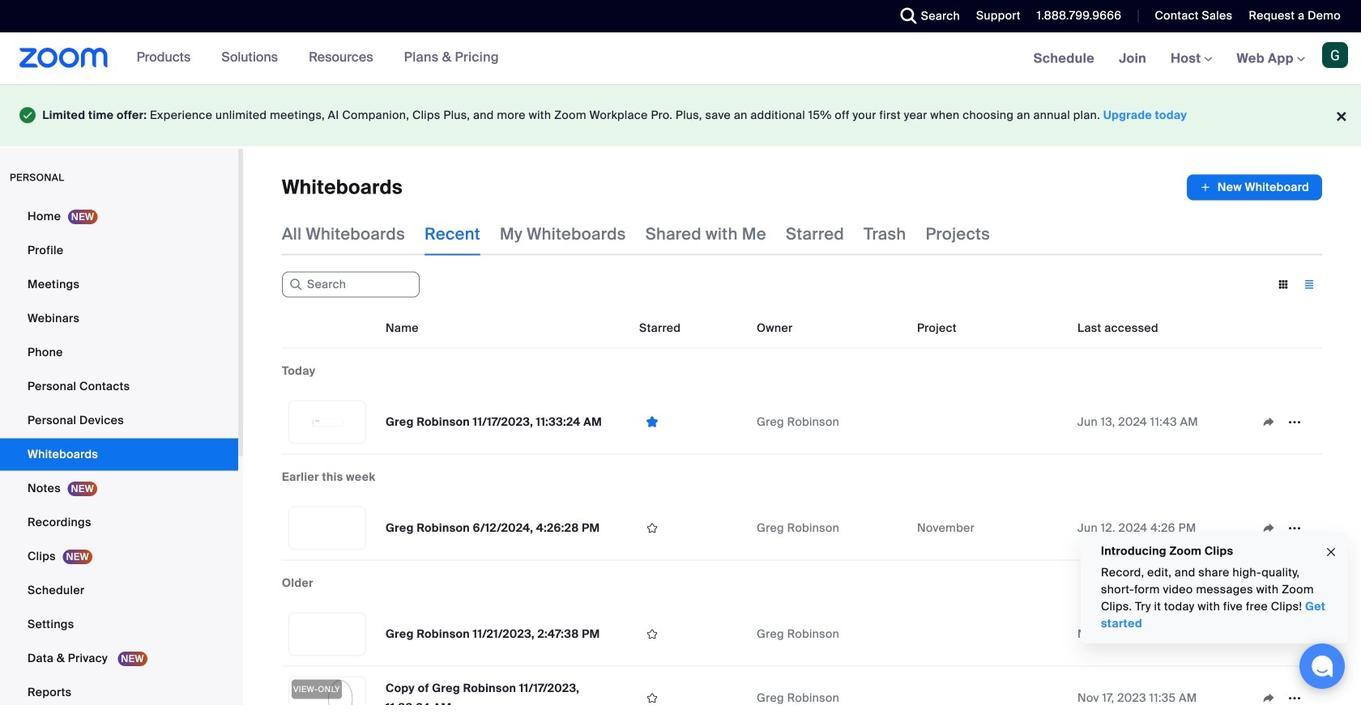 Task type: vqa. For each thing, say whether or not it's contained in the screenshot.
"List mode, selected" icon
yes



Task type: describe. For each thing, give the bounding box(es) containing it.
click to unstar the whiteboard greg robinson 11/17/2023, 11:33:24 am image
[[639, 415, 665, 430]]

Search text field
[[282, 272, 420, 298]]

click to star the whiteboard copy of greg robinson 11/17/2023, 11:33:24 am image
[[639, 692, 665, 706]]

the whiteboard copy of greg robinson 11/17/2023, 11:33:24 am is view only element
[[292, 680, 342, 700]]

product information navigation
[[108, 32, 511, 84]]

1 vertical spatial application
[[1256, 687, 1316, 706]]

list mode, selected image
[[1297, 278, 1323, 292]]

0 vertical spatial application
[[1187, 175, 1323, 201]]

thumbnail of greg robinson 11/17/2023, 11:33:24 am image
[[289, 402, 366, 444]]

grid mode, not selected image
[[1271, 278, 1297, 292]]

cell for click to star the whiteboard greg robinson 11/21/2023, 2:47:38 pm "icon"
[[911, 632, 1071, 638]]

personal menu menu
[[0, 201, 238, 706]]

close image
[[1325, 544, 1338, 562]]

share image
[[1256, 692, 1282, 706]]

tabs of all whiteboard page tab list
[[282, 214, 990, 256]]

more options for copy of greg robinson 11/17/2023, 11:33:24 am image
[[1282, 692, 1308, 706]]

thumbnail of copy of greg robinson 11/17/2023, 11:33:24 am image
[[289, 678, 366, 706]]

click to star the whiteboard greg robinson 6/12/2024, 4:26:28 pm image
[[639, 522, 665, 536]]

cell for click to unstar the whiteboard greg robinson 11/17/2023, 11:33:24 am icon
[[911, 391, 1071, 455]]

zoom logo image
[[19, 48, 108, 68]]



Task type: locate. For each thing, give the bounding box(es) containing it.
meetings navigation
[[1022, 32, 1362, 86]]

greg robinson 11/21/2023, 2:47:38 pm element
[[386, 627, 600, 642]]

greg robinson 11/17/2023, 11:33:24 am element
[[386, 415, 602, 430]]

1 vertical spatial cell
[[911, 632, 1071, 638]]

3 cell from the top
[[911, 667, 1071, 706]]

greg robinson 6/12/2024, 4:26:28 pm element
[[386, 521, 600, 536]]

1 cell from the top
[[911, 391, 1071, 455]]

cell for click to star the whiteboard copy of greg robinson 11/17/2023, 11:33:24 am "icon"
[[911, 667, 1071, 706]]

add image
[[1200, 180, 1211, 196]]

application
[[1187, 175, 1323, 201], [1256, 687, 1316, 706]]

banner
[[0, 32, 1362, 86]]

profile picture image
[[1323, 42, 1349, 68]]

footer
[[0, 84, 1362, 146]]

thumbnail of greg robinson 6/12/2024, 4:26:28 pm image
[[289, 508, 366, 550]]

copy of greg robinson 11/17/2023, 11:33:24 am element
[[386, 682, 580, 706]]

0 vertical spatial cell
[[911, 391, 1071, 455]]

click to star the whiteboard greg robinson 11/21/2023, 2:47:38 pm image
[[639, 628, 665, 642]]

open chat image
[[1311, 656, 1334, 678]]

cell
[[911, 391, 1071, 455], [911, 632, 1071, 638], [911, 667, 1071, 706]]

thumbnail of greg robinson 11/21/2023, 2:47:38 pm image
[[289, 614, 366, 656]]

2 cell from the top
[[911, 632, 1071, 638]]

type image
[[19, 104, 36, 127]]

2 vertical spatial cell
[[911, 667, 1071, 706]]



